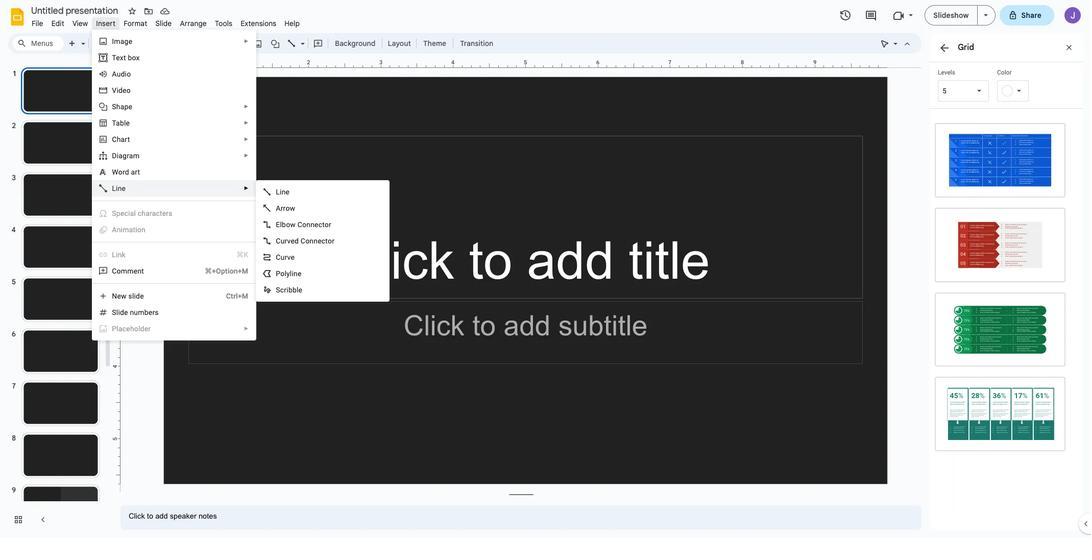 Task type: vqa. For each thing, say whether or not it's contained in the screenshot.
Chart h element
yes



Task type: describe. For each thing, give the bounding box(es) containing it.
p for olyline
[[276, 270, 281, 278]]

le
[[124, 119, 130, 127]]

edit menu item
[[47, 17, 68, 30]]

background
[[335, 39, 376, 48]]

menu item containing p
[[99, 324, 249, 334]]

transition button
[[456, 36, 498, 51]]

i mage
[[112, 37, 132, 45]]

c for urved
[[276, 237, 281, 245]]

a for nimation
[[112, 226, 117, 234]]

⌘k element
[[224, 250, 248, 260]]

mode and view toolbar
[[877, 33, 916, 54]]

main toolbar
[[63, 36, 499, 51]]

► for le
[[244, 120, 249, 126]]

help
[[285, 19, 300, 28]]

5
[[943, 87, 947, 95]]

cur
[[276, 253, 287, 262]]

video v element
[[112, 86, 134, 95]]

text box t element
[[112, 54, 143, 62]]

c h art
[[112, 135, 130, 144]]

► for s hape
[[244, 104, 249, 109]]

h
[[117, 135, 121, 144]]

menu bar banner
[[0, 0, 1092, 539]]

Five rounded-edged rows of information with percentages and two columns of bulleted details. Accent color: #0f9d58, close to green 11. radio
[[930, 287, 1071, 372]]

Star checkbox
[[125, 4, 139, 18]]

ment
[[127, 267, 144, 275]]

s
[[112, 103, 116, 111]]

slide menu item
[[151, 17, 176, 30]]

spe c ial characters
[[112, 209, 173, 218]]

link k element
[[112, 251, 129, 259]]

n ew slide
[[112, 292, 144, 300]]

ta b le
[[112, 119, 130, 127]]

elbow connector e element
[[276, 221, 335, 229]]

select line image
[[298, 37, 305, 40]]

lin k
[[112, 251, 126, 259]]

background button
[[331, 36, 380, 51]]

characters
[[138, 209, 173, 218]]

l ine
[[276, 188, 290, 196]]

k
[[122, 251, 126, 259]]

c
[[124, 209, 128, 218]]

polyline p element
[[276, 270, 305, 278]]

format
[[124, 19, 147, 28]]

w ord art
[[112, 168, 140, 176]]

slideshow button
[[925, 5, 978, 26]]

e lbow connector
[[276, 221, 332, 229]]

m
[[121, 267, 127, 275]]

dio
[[121, 70, 131, 78]]

insert menu item
[[92, 17, 120, 30]]

presentation options image
[[984, 14, 988, 16]]

color
[[998, 69, 1012, 76]]

slid e numbers
[[112, 309, 159, 317]]

co
[[112, 267, 121, 275]]

c urved connector
[[276, 237, 335, 245]]

diagram d element
[[112, 152, 143, 160]]

Five rows of information with arrow shape pointing rightward towards details. Accent color: #db4437, close to light red berry 1. radio
[[930, 203, 1071, 287]]

menu bar inside menu bar banner
[[28, 13, 304, 30]]

menu containing i
[[92, 30, 257, 341]]

menu item containing a
[[93, 222, 256, 238]]

c for h
[[112, 135, 117, 144]]

Rename text field
[[28, 4, 124, 16]]

Five rows of information with check marks and details. Accent color: #4285f4, close to cornflower blue. radio
[[930, 118, 1071, 203]]

extensions
[[241, 19, 277, 28]]

shape image
[[270, 36, 281, 51]]

u
[[117, 70, 121, 78]]

i
[[112, 37, 114, 45]]

lbow
[[280, 221, 296, 229]]

Five columns of information with percentages and arrows pointing down towards bulleted details. Accent color: #26a69a, close to green 11. radio
[[930, 372, 1071, 457]]

⌘k
[[237, 251, 248, 259]]

w
[[112, 168, 118, 176]]

v ideo
[[112, 86, 131, 95]]

slide
[[129, 292, 144, 300]]

transition
[[460, 39, 494, 48]]

view menu item
[[68, 17, 92, 30]]

comment m element
[[112, 267, 147, 275]]

n
[[112, 292, 117, 300]]

file menu item
[[28, 17, 47, 30]]

0 horizontal spatial e
[[124, 309, 128, 317]]

file
[[32, 19, 43, 28]]

art for w ord art
[[131, 168, 140, 176]]

layout
[[388, 39, 411, 48]]

special characters c element
[[112, 209, 176, 218]]

connector for e lbow connector
[[298, 221, 332, 229]]

mage
[[114, 37, 132, 45]]

slideshow
[[934, 11, 970, 20]]

ial
[[128, 209, 136, 218]]

v
[[287, 253, 291, 262]]

box
[[128, 54, 140, 62]]

placeholder p element
[[112, 325, 154, 333]]

nimation
[[117, 226, 146, 234]]

p for laceholder
[[112, 325, 117, 333]]

color button
[[998, 68, 1049, 102]]

table b element
[[112, 119, 133, 127]]

slid
[[112, 309, 124, 317]]

extensions menu item
[[237, 17, 281, 30]]

layout button
[[385, 36, 414, 51]]

new slide n element
[[112, 292, 147, 300]]

urved
[[281, 237, 299, 245]]

► for p laceholder
[[244, 326, 249, 332]]

ew
[[117, 292, 127, 300]]

a rrow
[[276, 204, 295, 213]]

spe
[[112, 209, 124, 218]]

p laceholder
[[112, 325, 151, 333]]

line l element
[[276, 188, 293, 196]]



Task type: locate. For each thing, give the bounding box(es) containing it.
0 horizontal spatial art
[[121, 135, 130, 144]]

1 vertical spatial c
[[276, 237, 281, 245]]

menu item down characters at the top of page
[[93, 222, 256, 238]]

art right ord
[[131, 168, 140, 176]]

p down slid
[[112, 325, 117, 333]]

a for u
[[112, 70, 117, 78]]

1 horizontal spatial c
[[276, 237, 281, 245]]

option group inside grid application
[[930, 109, 1084, 457]]

0 horizontal spatial p
[[112, 325, 117, 333]]

menu item up ment
[[99, 250, 248, 260]]

c up d
[[112, 135, 117, 144]]

3 ► from the top
[[244, 120, 249, 126]]

menu item
[[99, 208, 248, 219], [93, 222, 256, 238], [99, 250, 248, 260], [99, 324, 249, 334]]

image i element
[[112, 37, 136, 45]]

⌘+option+m element
[[193, 266, 248, 276]]

6 ► from the top
[[244, 185, 249, 191]]

1 vertical spatial art
[[131, 168, 140, 176]]

share
[[1022, 11, 1042, 20]]

insert
[[96, 19, 116, 28]]

share button
[[1000, 5, 1055, 26]]

menu item down numbers
[[99, 324, 249, 334]]

1 vertical spatial a
[[276, 204, 281, 213]]

d
[[112, 152, 117, 160]]

2 vertical spatial a
[[112, 226, 117, 234]]

laceholder
[[117, 325, 151, 333]]

chart h element
[[112, 135, 133, 144]]

b
[[120, 119, 124, 127]]

olyline
[[281, 270, 302, 278]]

navigation
[[0, 58, 112, 539]]

1 ► from the top
[[244, 38, 249, 44]]

0 vertical spatial a
[[112, 70, 117, 78]]

hape
[[116, 103, 132, 111]]

a inside menu item
[[112, 226, 117, 234]]

live pointer settings image
[[892, 37, 898, 40]]

e down n ew slide
[[124, 309, 128, 317]]

view
[[72, 19, 88, 28]]

art
[[121, 135, 130, 144], [131, 168, 140, 176]]

0 vertical spatial art
[[121, 135, 130, 144]]

1 horizontal spatial e
[[291, 253, 295, 262]]

⌘+option+m
[[205, 267, 248, 275]]

1 vertical spatial connector
[[301, 237, 335, 245]]

e
[[291, 253, 295, 262], [124, 309, 128, 317]]

e
[[276, 221, 280, 229]]

co m ment
[[112, 267, 144, 275]]

ord
[[118, 168, 129, 176]]

c
[[112, 135, 117, 144], [276, 237, 281, 245]]

connector
[[298, 221, 332, 229], [301, 237, 335, 245]]

t
[[112, 54, 116, 62]]

animation a element
[[112, 226, 149, 234]]

connector down elbow connector e element
[[301, 237, 335, 245]]

ta
[[112, 119, 120, 127]]

menu containing l
[[256, 180, 390, 302]]

► for art
[[244, 136, 249, 142]]

0 vertical spatial c
[[112, 135, 117, 144]]

s hape
[[112, 103, 132, 111]]

►
[[244, 38, 249, 44], [244, 104, 249, 109], [244, 120, 249, 126], [244, 136, 249, 142], [244, 153, 249, 158], [244, 185, 249, 191], [244, 326, 249, 332]]

► for d iagram
[[244, 153, 249, 158]]

levels
[[939, 69, 956, 76]]

arrow a element
[[276, 204, 299, 213]]

p down cur
[[276, 270, 281, 278]]

numbers
[[130, 309, 159, 317]]

art up d iagram
[[121, 135, 130, 144]]

slide numbers e element
[[112, 309, 162, 317]]

4 ► from the top
[[244, 136, 249, 142]]

grid
[[959, 42, 975, 53]]

lin
[[112, 251, 122, 259]]

curve v element
[[276, 253, 298, 262]]

help menu item
[[281, 17, 304, 30]]

a left dio
[[112, 70, 117, 78]]

menu bar containing file
[[28, 13, 304, 30]]

edit
[[51, 19, 64, 28]]

levels list box
[[939, 68, 990, 102]]

ideo
[[117, 86, 131, 95]]

line q element
[[112, 184, 129, 193]]

0 vertical spatial p
[[276, 270, 281, 278]]

ctrl+m element
[[214, 291, 248, 301]]

line
[[112, 184, 126, 193]]

5 ► from the top
[[244, 153, 249, 158]]

grid application
[[0, 0, 1092, 539]]

a up the e
[[276, 204, 281, 213]]

p
[[276, 270, 281, 278], [112, 325, 117, 333]]

p olyline
[[276, 270, 302, 278]]

Menus field
[[13, 36, 64, 51]]

scribble d element
[[276, 286, 306, 294]]

tools
[[215, 19, 233, 28]]

insert image image
[[252, 36, 264, 51]]

word art w element
[[112, 168, 143, 176]]

menu
[[92, 30, 257, 341], [256, 180, 390, 302]]

menu item containing lin
[[99, 250, 248, 260]]

option group
[[930, 109, 1084, 457]]

0 vertical spatial e
[[291, 253, 295, 262]]

c down the e
[[276, 237, 281, 245]]

menu bar
[[28, 13, 304, 30]]

connector for c urved connector
[[301, 237, 335, 245]]

a down spe
[[112, 226, 117, 234]]

slide
[[156, 19, 172, 28]]

0 vertical spatial connector
[[298, 221, 332, 229]]

7 ► from the top
[[244, 326, 249, 332]]

iagram
[[117, 152, 140, 160]]

l
[[276, 188, 280, 196]]

a for rrow
[[276, 204, 281, 213]]

theme button
[[419, 36, 451, 51]]

v
[[112, 86, 117, 95]]

1 vertical spatial e
[[124, 309, 128, 317]]

menu item up nimation
[[99, 208, 248, 219]]

t ext box
[[112, 54, 140, 62]]

ine
[[280, 188, 290, 196]]

2 ► from the top
[[244, 104, 249, 109]]

menu item containing spe
[[99, 208, 248, 219]]

e right cur
[[291, 253, 295, 262]]

d iagram
[[112, 152, 140, 160]]

arrange menu item
[[176, 17, 211, 30]]

format menu item
[[120, 17, 151, 30]]

rrow
[[281, 204, 295, 213]]

grid section
[[930, 33, 1084, 531]]

theme
[[424, 39, 447, 48]]

a u dio
[[112, 70, 131, 78]]

shape s element
[[112, 103, 136, 111]]

art for c h art
[[121, 135, 130, 144]]

a
[[112, 70, 117, 78], [276, 204, 281, 213], [112, 226, 117, 234]]

scribble
[[276, 286, 303, 294]]

connector up curved connector c element
[[298, 221, 332, 229]]

navigation inside grid application
[[0, 58, 112, 539]]

curved connector c element
[[276, 237, 338, 245]]

1 horizontal spatial p
[[276, 270, 281, 278]]

cur v e
[[276, 253, 295, 262]]

► inside menu item
[[244, 326, 249, 332]]

tools menu item
[[211, 17, 237, 30]]

0 horizontal spatial c
[[112, 135, 117, 144]]

audio u element
[[112, 70, 134, 78]]

ext
[[116, 54, 126, 62]]

ctrl+m
[[226, 292, 248, 300]]

p inside menu item
[[112, 325, 117, 333]]

1 vertical spatial p
[[112, 325, 117, 333]]

1 horizontal spatial art
[[131, 168, 140, 176]]

a nimation
[[112, 226, 146, 234]]

► for i mage
[[244, 38, 249, 44]]

arrange
[[180, 19, 207, 28]]



